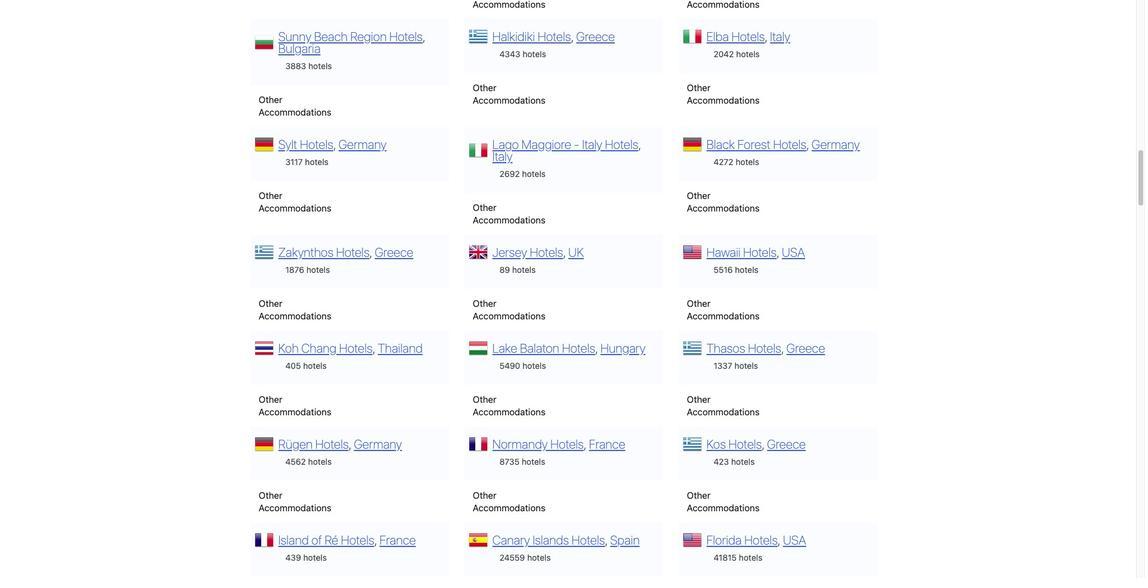 Task type: locate. For each thing, give the bounding box(es) containing it.
0 vertical spatial france
[[589, 437, 625, 451]]

hotels inside island of ré hotels , france 439 hotels
[[341, 533, 374, 547]]

other down elba
[[687, 82, 711, 93]]

other up florida
[[687, 490, 711, 501]]

0 horizontal spatial italy link
[[492, 149, 513, 163]]

2 horizontal spatial italy
[[770, 29, 790, 43]]

hotels down halkidiki hotels link on the top
[[523, 49, 546, 59]]

other accommodations up the jersey
[[473, 202, 546, 226]]

greece for thasos hotels
[[787, 341, 825, 355]]

lake balaton hotels link
[[492, 341, 595, 355]]

halkidiki hotels , greece 4343 hotels
[[492, 29, 615, 59]]

lago
[[492, 137, 519, 151]]

other up rügen
[[259, 394, 282, 405]]

hotels right region on the top left
[[389, 29, 423, 43]]

other for thasos
[[687, 394, 711, 405]]

canary
[[492, 533, 530, 547]]

other accommodations down 4272
[[687, 190, 760, 214]]

1 vertical spatial italy link
[[492, 149, 513, 163]]

other accommodations down 2042
[[687, 82, 760, 106]]

0 vertical spatial usa
[[782, 245, 805, 259]]

germany inside the sylt hotels , germany 3117 hotels
[[339, 137, 387, 151]]

italy right elba hotels link
[[770, 29, 790, 43]]

hotels up 3117
[[300, 137, 333, 151]]

hotels inside normandy hotels , france 8735 hotels
[[522, 457, 545, 467]]

rügen hotels , germany 4562 hotels
[[278, 437, 402, 467]]

, inside thasos hotels , greece 1337 hotels
[[781, 341, 784, 355]]

0 vertical spatial france link
[[589, 437, 625, 451]]

italy link right elba hotels link
[[770, 29, 790, 43]]

other accommodations for black
[[687, 190, 760, 214]]

accommodations up hawaii
[[687, 203, 760, 214]]

other up thasos
[[687, 298, 711, 309]]

accommodations up thasos
[[687, 311, 760, 322]]

usa link
[[782, 245, 805, 259], [783, 533, 806, 547]]

accommodations up the jersey
[[473, 215, 546, 226]]

usa right 'hawaii hotels' link
[[782, 245, 805, 259]]

other for hawaii
[[687, 298, 711, 309]]

other accommodations up 'island'
[[259, 490, 331, 514]]

, inside the sylt hotels , germany 3117 hotels
[[333, 137, 336, 151]]

bulgaria
[[278, 41, 321, 55]]

germany for rügen hotels
[[354, 437, 402, 451]]

, inside the sunny beach region hotels , bulgaria 3883 hotels
[[423, 29, 425, 43]]

koh chang hotels link
[[278, 341, 373, 355]]

other accommodations for halkidiki
[[473, 82, 546, 106]]

italy
[[770, 29, 790, 43], [582, 137, 602, 151], [492, 149, 513, 163]]

italy for -
[[582, 137, 602, 151]]

hotels down florida hotels link
[[739, 553, 762, 563]]

accommodations for sunny
[[259, 107, 331, 118]]

3117
[[285, 157, 303, 167]]

, inside 'lago maggiore - italy hotels , italy 2692 hotels'
[[638, 137, 641, 151]]

other accommodations up florida
[[687, 490, 760, 514]]

hotels inside zakynthos hotels , greece 1876 hotels
[[306, 265, 330, 275]]

accommodations up lago
[[473, 95, 546, 106]]

forest
[[738, 137, 770, 151]]

hotels inside elba hotels , italy 2042 hotels
[[736, 49, 760, 59]]

, inside hawaii hotels , usa 5516 hotels
[[777, 245, 779, 259]]

hotels down zakynthos hotels link
[[306, 265, 330, 275]]

greece inside thasos hotels , greece 1337 hotels
[[787, 341, 825, 355]]

italy for ,
[[770, 29, 790, 43]]

accommodations for kos
[[687, 503, 760, 514]]

hotels down "jersey hotels" link
[[512, 265, 536, 275]]

other accommodations up canary
[[473, 490, 546, 514]]

other for lago
[[473, 202, 497, 213]]

other for koh
[[259, 394, 282, 405]]

black
[[707, 137, 735, 151]]

hotels inside koh chang hotels , thailand 405 hotels
[[339, 341, 373, 355]]

usa link for florida hotels
[[783, 533, 806, 547]]

italy inside elba hotels , italy 2042 hotels
[[770, 29, 790, 43]]

hotels inside jersey hotels , uk 89 hotels
[[530, 245, 563, 259]]

hotels down 'hawaii hotels' link
[[735, 265, 759, 275]]

other accommodations up sylt
[[259, 94, 331, 118]]

hotels down chang
[[303, 361, 327, 371]]

24559
[[499, 553, 525, 563]]

other down 'black'
[[687, 190, 711, 201]]

, inside koh chang hotels , thailand 405 hotels
[[373, 341, 375, 355]]

hotels down of
[[303, 553, 327, 563]]

hotels right kos
[[729, 437, 762, 451]]

hotels right rügen
[[315, 437, 349, 451]]

normandy
[[492, 437, 548, 451]]

other accommodations for normandy
[[473, 490, 546, 514]]

other for kos
[[687, 490, 711, 501]]

other accommodations
[[473, 82, 546, 106], [687, 82, 760, 106], [259, 94, 331, 118], [259, 190, 331, 214], [687, 190, 760, 214], [473, 202, 546, 226], [259, 298, 331, 322], [473, 298, 546, 322], [687, 298, 760, 322], [259, 394, 331, 418], [473, 394, 546, 418], [687, 394, 760, 418], [259, 490, 331, 514], [473, 490, 546, 514], [687, 490, 760, 514]]

other accommodations for lago
[[473, 202, 546, 226]]

hotels down "kos hotels" link
[[731, 457, 755, 467]]

accommodations for lake
[[473, 407, 546, 418]]

other up sylt
[[259, 94, 282, 105]]

1 vertical spatial usa link
[[783, 533, 806, 547]]

accommodations for zakynthos
[[259, 311, 331, 322]]

greece link for halkidiki hotels
[[576, 29, 615, 43]]

accommodations up 'island'
[[259, 503, 331, 514]]

germany inside black forest hotels , germany 4272 hotels
[[812, 137, 860, 151]]

hotels down forest
[[736, 157, 759, 167]]

germany
[[339, 137, 387, 151], [812, 137, 860, 151], [354, 437, 402, 451]]

hotels down thasos hotels link
[[735, 361, 758, 371]]

other up the jersey
[[473, 202, 497, 213]]

hotels down the balaton
[[522, 361, 546, 371]]

, inside elba hotels , italy 2042 hotels
[[765, 29, 767, 43]]

hotels inside normandy hotels , france 8735 hotels
[[550, 437, 584, 451]]

0 vertical spatial usa link
[[782, 245, 805, 259]]

, inside jersey hotels , uk 89 hotels
[[563, 245, 566, 259]]

other up koh
[[259, 298, 282, 309]]

hotels up 2042
[[732, 29, 765, 43]]

islands
[[533, 533, 569, 547]]

hotels right halkidiki
[[538, 29, 571, 43]]

, inside florida hotels , usa 41815 hotels
[[778, 533, 780, 547]]

hotels left the spain link
[[572, 533, 605, 547]]

41815
[[714, 553, 737, 563]]

hotels right the balaton
[[562, 341, 595, 355]]

other down lake
[[473, 394, 497, 405]]

4272
[[714, 157, 733, 167]]

germany inside rügen hotels , germany 4562 hotels
[[354, 437, 402, 451]]

hotels inside the sunny beach region hotels , bulgaria 3883 hotels
[[308, 61, 332, 71]]

hotels inside the sylt hotels , germany 3117 hotels
[[305, 157, 329, 167]]

hotels down normandy hotels link on the bottom of page
[[522, 457, 545, 467]]

other accommodations up koh
[[259, 298, 331, 322]]

usa link right florida hotels link
[[783, 533, 806, 547]]

hotels right thasos
[[748, 341, 781, 355]]

other accommodations up kos
[[687, 394, 760, 418]]

france link
[[589, 437, 625, 451], [380, 533, 416, 547]]

0 vertical spatial italy link
[[770, 29, 790, 43]]

-
[[574, 137, 579, 151]]

hotels right hawaii
[[743, 245, 777, 259]]

accommodations up kos
[[687, 407, 760, 418]]

hotels inside elba hotels , italy 2042 hotels
[[732, 29, 765, 43]]

other down halkidiki
[[473, 82, 497, 93]]

other accommodations down 3117
[[259, 190, 331, 214]]

italy link
[[770, 29, 790, 43], [492, 149, 513, 163]]

greece link for kos hotels
[[767, 437, 806, 451]]

usa right florida hotels link
[[783, 533, 806, 547]]

hotels inside the sylt hotels , germany 3117 hotels
[[300, 137, 333, 151]]

hotels right zakynthos
[[336, 245, 370, 259]]

1 vertical spatial france link
[[380, 533, 416, 547]]

other for lake
[[473, 394, 497, 405]]

accommodations up zakynthos
[[259, 203, 331, 214]]

germany link
[[339, 137, 387, 151], [812, 137, 860, 151], [354, 437, 402, 451]]

accommodations for jersey
[[473, 311, 546, 322]]

405
[[285, 361, 301, 371]]

hawaii hotels , usa 5516 hotels
[[707, 245, 805, 275]]

hotels down rügen hotels link
[[308, 457, 332, 467]]

accommodations up rügen
[[259, 407, 331, 418]]

1876
[[285, 265, 304, 275]]

hotels inside thasos hotels , greece 1337 hotels
[[748, 341, 781, 355]]

1 horizontal spatial france
[[589, 437, 625, 451]]

accommodations up sylt
[[259, 107, 331, 118]]

thasos hotels , greece 1337 hotels
[[707, 341, 825, 371]]

423
[[714, 457, 729, 467]]

accommodations up koh
[[259, 311, 331, 322]]

accommodations for rügen
[[259, 503, 331, 514]]

hotels inside the kos hotels , greece 423 hotels
[[729, 437, 762, 451]]

accommodations up normandy
[[473, 407, 546, 418]]

89
[[499, 265, 510, 275]]

hotels left uk
[[530, 245, 563, 259]]

other for sylt
[[259, 190, 282, 201]]

hotels right normandy
[[550, 437, 584, 451]]

hotels right florida
[[744, 533, 778, 547]]

other accommodations for koh
[[259, 394, 331, 418]]

, inside rügen hotels , germany 4562 hotels
[[349, 437, 351, 451]]

other up 'island'
[[259, 490, 282, 501]]

hotels inside lake balaton hotels , hungary 5490 hotels
[[562, 341, 595, 355]]

accommodations for normandy
[[473, 503, 546, 514]]

greece for halkidiki hotels
[[576, 29, 615, 43]]

0 horizontal spatial france
[[380, 533, 416, 547]]

other for sunny
[[259, 94, 282, 105]]

hotels inside florida hotels , usa 41815 hotels
[[744, 533, 778, 547]]

hotels right -
[[605, 137, 638, 151]]

other for black
[[687, 190, 711, 201]]

italy up 2692
[[492, 149, 513, 163]]

greece for kos hotels
[[767, 437, 806, 451]]

other accommodations up thasos
[[687, 298, 760, 322]]

other accommodations up lake
[[473, 298, 546, 322]]

usa inside hawaii hotels , usa 5516 hotels
[[782, 245, 805, 259]]

elba hotels link
[[707, 29, 765, 43]]

greece inside the kos hotels , greece 423 hotels
[[767, 437, 806, 451]]

greece
[[576, 29, 615, 43], [375, 245, 413, 259], [787, 341, 825, 355], [767, 437, 806, 451]]

usa
[[782, 245, 805, 259], [783, 533, 806, 547]]

hotels right forest
[[773, 137, 807, 151]]

rügen hotels link
[[278, 437, 349, 451]]

hotels
[[523, 49, 546, 59], [736, 49, 760, 59], [308, 61, 332, 71], [305, 157, 329, 167], [736, 157, 759, 167], [522, 169, 546, 179], [306, 265, 330, 275], [512, 265, 536, 275], [735, 265, 759, 275], [303, 361, 327, 371], [522, 361, 546, 371], [735, 361, 758, 371], [308, 457, 332, 467], [522, 457, 545, 467], [731, 457, 755, 467], [303, 553, 327, 563], [527, 553, 551, 563], [739, 553, 762, 563]]

hawaii hotels link
[[707, 245, 777, 259]]

hotels right chang
[[339, 341, 373, 355]]

greece inside halkidiki hotels , greece 4343 hotels
[[576, 29, 615, 43]]

greece link for thasos hotels
[[787, 341, 825, 355]]

other up lake
[[473, 298, 497, 309]]

accommodations up canary
[[473, 503, 546, 514]]

hungary link
[[601, 341, 646, 355]]

other accommodations for lake
[[473, 394, 546, 418]]

accommodations
[[473, 95, 546, 106], [687, 95, 760, 106], [259, 107, 331, 118], [259, 203, 331, 214], [687, 203, 760, 214], [473, 215, 546, 226], [259, 311, 331, 322], [473, 311, 546, 322], [687, 311, 760, 322], [259, 407, 331, 418], [473, 407, 546, 418], [687, 407, 760, 418], [259, 503, 331, 514], [473, 503, 546, 514], [687, 503, 760, 514]]

, inside normandy hotels , france 8735 hotels
[[584, 437, 586, 451]]

lake
[[492, 341, 517, 355]]

2692
[[499, 169, 520, 179]]

hotels right ré
[[341, 533, 374, 547]]

other accommodations for jersey
[[473, 298, 546, 322]]

halkidiki
[[492, 29, 535, 43]]

other up canary
[[473, 490, 497, 501]]

1 horizontal spatial france link
[[589, 437, 625, 451]]

, inside the kos hotels , greece 423 hotels
[[762, 437, 764, 451]]

1 horizontal spatial italy
[[582, 137, 602, 151]]

france link for france
[[589, 437, 625, 451]]

other
[[473, 82, 497, 93], [687, 82, 711, 93], [259, 94, 282, 105], [259, 190, 282, 201], [687, 190, 711, 201], [473, 202, 497, 213], [259, 298, 282, 309], [473, 298, 497, 309], [687, 298, 711, 309], [259, 394, 282, 405], [473, 394, 497, 405], [687, 394, 711, 405], [259, 490, 282, 501], [473, 490, 497, 501], [687, 490, 711, 501]]

chang
[[301, 341, 337, 355]]

italy link up 2692
[[492, 149, 513, 163]]

other accommodations up rügen
[[259, 394, 331, 418]]

hotels down elba hotels link
[[736, 49, 760, 59]]

hotels down canary islands hotels link
[[527, 553, 551, 563]]

hotels inside the sunny beach region hotels , bulgaria 3883 hotels
[[389, 29, 423, 43]]

1 horizontal spatial italy link
[[770, 29, 790, 43]]

rügen
[[278, 437, 313, 451]]

elba hotels , italy 2042 hotels
[[707, 29, 790, 59]]

, inside halkidiki hotels , greece 4343 hotels
[[571, 29, 574, 43]]

other up kos
[[687, 394, 711, 405]]

accommodations for elba
[[687, 95, 760, 106]]

hotels inside koh chang hotels , thailand 405 hotels
[[303, 361, 327, 371]]

hotels right 2692
[[522, 169, 546, 179]]

439
[[285, 553, 301, 563]]

, inside black forest hotels , germany 4272 hotels
[[807, 137, 809, 151]]

,
[[423, 29, 425, 43], [571, 29, 574, 43], [765, 29, 767, 43], [333, 137, 336, 151], [638, 137, 641, 151], [807, 137, 809, 151], [370, 245, 372, 259], [563, 245, 566, 259], [777, 245, 779, 259], [373, 341, 375, 355], [595, 341, 598, 355], [781, 341, 784, 355], [349, 437, 351, 451], [584, 437, 586, 451], [762, 437, 764, 451], [374, 533, 377, 547], [605, 533, 608, 547], [778, 533, 780, 547]]

hotels down sylt hotels link
[[305, 157, 329, 167]]

1 vertical spatial usa
[[783, 533, 806, 547]]

hotels inside jersey hotels , uk 89 hotels
[[512, 265, 536, 275]]

florida hotels link
[[707, 533, 778, 547]]

of
[[312, 533, 322, 547]]

usa link right 'hawaii hotels' link
[[782, 245, 805, 259]]

accommodations up lake
[[473, 311, 546, 322]]

0 horizontal spatial france link
[[380, 533, 416, 547]]

other accommodations down 4343
[[473, 82, 546, 106]]

other accommodations up normandy
[[473, 394, 546, 418]]

accommodations up 'black'
[[687, 95, 760, 106]]

germany link for black forest hotels
[[812, 137, 860, 151]]

sylt hotels , germany 3117 hotels
[[278, 137, 387, 167]]

1 vertical spatial france
[[380, 533, 416, 547]]

canary islands hotels , spain 24559 hotels
[[492, 533, 640, 563]]

other accommodations for elba
[[687, 82, 760, 106]]

other for rügen
[[259, 490, 282, 501]]

hotels inside canary islands hotels , spain 24559 hotels
[[572, 533, 605, 547]]

usa inside florida hotels , usa 41815 hotels
[[783, 533, 806, 547]]

greece link
[[576, 29, 615, 43], [375, 245, 413, 259], [787, 341, 825, 355], [767, 437, 806, 451]]

accommodations for thasos
[[687, 407, 760, 418]]

hotels
[[389, 29, 423, 43], [538, 29, 571, 43], [732, 29, 765, 43], [300, 137, 333, 151], [605, 137, 638, 151], [773, 137, 807, 151], [336, 245, 370, 259], [530, 245, 563, 259], [743, 245, 777, 259], [339, 341, 373, 355], [562, 341, 595, 355], [748, 341, 781, 355], [315, 437, 349, 451], [550, 437, 584, 451], [729, 437, 762, 451], [341, 533, 374, 547], [572, 533, 605, 547], [744, 533, 778, 547]]

usa link for hawaii hotels
[[782, 245, 805, 259]]

other down sylt
[[259, 190, 282, 201]]

hotels right '3883'
[[308, 61, 332, 71]]

usa for hawaii hotels
[[782, 245, 805, 259]]

accommodations up florida
[[687, 503, 760, 514]]

greece inside zakynthos hotels , greece 1876 hotels
[[375, 245, 413, 259]]

other accommodations for sunny
[[259, 94, 331, 118]]

italy right -
[[582, 137, 602, 151]]

2042
[[714, 49, 734, 59]]

0 horizontal spatial italy
[[492, 149, 513, 163]]



Task type: describe. For each thing, give the bounding box(es) containing it.
sylt hotels link
[[278, 137, 333, 151]]

jersey
[[492, 245, 527, 259]]

accommodations for halkidiki
[[473, 95, 546, 106]]

hotels inside zakynthos hotels , greece 1876 hotels
[[336, 245, 370, 259]]

uk link
[[568, 245, 584, 259]]

maggiore
[[522, 137, 571, 151]]

jersey hotels , uk 89 hotels
[[492, 245, 584, 275]]

kos hotels link
[[707, 437, 762, 451]]

5516
[[714, 265, 733, 275]]

4562
[[285, 457, 306, 467]]

hotels inside lake balaton hotels , hungary 5490 hotels
[[522, 361, 546, 371]]

sunny beach region hotels , bulgaria 3883 hotels
[[278, 29, 425, 71]]

greece for zakynthos hotels
[[375, 245, 413, 259]]

thailand link
[[378, 341, 423, 355]]

zakynthos hotels , greece 1876 hotels
[[278, 245, 413, 275]]

spain
[[610, 533, 640, 547]]

canary islands hotels link
[[492, 533, 605, 547]]

germany link for sylt hotels
[[339, 137, 387, 151]]

hotels inside the kos hotels , greece 423 hotels
[[731, 457, 755, 467]]

normandy hotels link
[[492, 437, 584, 451]]

hotels inside 'lago maggiore - italy hotels , italy 2692 hotels'
[[522, 169, 546, 179]]

8735
[[499, 457, 519, 467]]

ré
[[325, 533, 338, 547]]

accommodations for black
[[687, 203, 760, 214]]

, inside zakynthos hotels , greece 1876 hotels
[[370, 245, 372, 259]]

hotels inside 'lago maggiore - italy hotels , italy 2692 hotels'
[[605, 137, 638, 151]]

hawaii
[[707, 245, 741, 259]]

thasos
[[707, 341, 745, 355]]

koh
[[278, 341, 299, 355]]

beach
[[314, 29, 348, 43]]

other accommodations for zakynthos
[[259, 298, 331, 322]]

other accommodations for hawaii
[[687, 298, 760, 322]]

island of ré hotels link
[[278, 533, 374, 547]]

other accommodations for kos
[[687, 490, 760, 514]]

uk
[[568, 245, 584, 259]]

hotels inside island of ré hotels , france 439 hotels
[[303, 553, 327, 563]]

sunny
[[278, 29, 311, 43]]

, inside lake balaton hotels , hungary 5490 hotels
[[595, 341, 598, 355]]

italy link for elba hotels
[[770, 29, 790, 43]]

4343
[[499, 49, 520, 59]]

other for jersey
[[473, 298, 497, 309]]

region
[[350, 29, 387, 43]]

hotels inside black forest hotels , germany 4272 hotels
[[773, 137, 807, 151]]

balaton
[[520, 341, 559, 355]]

hotels inside black forest hotels , germany 4272 hotels
[[736, 157, 759, 167]]

hotels inside hawaii hotels , usa 5516 hotels
[[743, 245, 777, 259]]

lago maggiore - italy hotels link
[[492, 137, 638, 151]]

kos
[[707, 437, 726, 451]]

5490
[[499, 361, 520, 371]]

jersey hotels link
[[492, 245, 563, 259]]

florida hotels , usa 41815 hotels
[[707, 533, 806, 563]]

other for zakynthos
[[259, 298, 282, 309]]

france inside island of ré hotels , france 439 hotels
[[380, 533, 416, 547]]

, inside canary islands hotels , spain 24559 hotels
[[605, 533, 608, 547]]

hotels inside halkidiki hotels , greece 4343 hotels
[[523, 49, 546, 59]]

other for halkidiki
[[473, 82, 497, 93]]

other for elba
[[687, 82, 711, 93]]

lake balaton hotels , hungary 5490 hotels
[[492, 341, 646, 371]]

other accommodations for rügen
[[259, 490, 331, 514]]

france link for hotels
[[380, 533, 416, 547]]

other accommodations for sylt
[[259, 190, 331, 214]]

usa for florida hotels
[[783, 533, 806, 547]]

accommodations for lago
[[473, 215, 546, 226]]

greece link for zakynthos hotels
[[375, 245, 413, 259]]

sylt
[[278, 137, 297, 151]]

hotels inside halkidiki hotels , greece 4343 hotels
[[538, 29, 571, 43]]

other for normandy
[[473, 490, 497, 501]]

other accommodations for thasos
[[687, 394, 760, 418]]

kos hotels , greece 423 hotels
[[707, 437, 806, 467]]

halkidiki hotels link
[[492, 29, 571, 43]]

black forest hotels link
[[707, 137, 807, 151]]

, inside island of ré hotels , france 439 hotels
[[374, 533, 377, 547]]

zakynthos hotels link
[[278, 245, 370, 259]]

hotels inside rügen hotels , germany 4562 hotels
[[308, 457, 332, 467]]

thailand
[[378, 341, 423, 355]]

italy link for lago maggiore - italy hotels
[[492, 149, 513, 163]]

accommodations for sylt
[[259, 203, 331, 214]]

hotels inside hawaii hotels , usa 5516 hotels
[[735, 265, 759, 275]]

hungary
[[601, 341, 646, 355]]

lago maggiore - italy hotels , italy 2692 hotels
[[492, 137, 641, 179]]

zakynthos
[[278, 245, 333, 259]]

germany link for rügen hotels
[[354, 437, 402, 451]]

accommodations for koh
[[259, 407, 331, 418]]

island
[[278, 533, 309, 547]]

3883
[[285, 61, 306, 71]]

black forest hotels , germany 4272 hotels
[[707, 137, 860, 167]]

koh chang hotels , thailand 405 hotels
[[278, 341, 423, 371]]

accommodations for hawaii
[[687, 311, 760, 322]]

sunny beach region hotels link
[[278, 29, 423, 43]]

spain link
[[610, 533, 640, 547]]

hotels inside florida hotels , usa 41815 hotels
[[739, 553, 762, 563]]

normandy hotels , france 8735 hotels
[[492, 437, 625, 467]]

florida
[[707, 533, 742, 547]]

bulgaria link
[[278, 41, 321, 55]]

hotels inside rügen hotels , germany 4562 hotels
[[315, 437, 349, 451]]

germany for sylt hotels
[[339, 137, 387, 151]]

island of ré hotels , france 439 hotels
[[278, 533, 416, 563]]

1337
[[714, 361, 732, 371]]

elba
[[707, 29, 729, 43]]

thasos hotels link
[[707, 341, 781, 355]]

hotels inside thasos hotels , greece 1337 hotels
[[735, 361, 758, 371]]

hotels inside canary islands hotels , spain 24559 hotels
[[527, 553, 551, 563]]

france inside normandy hotels , france 8735 hotels
[[589, 437, 625, 451]]



Task type: vqa. For each thing, say whether or not it's contained in the screenshot.
Canary Islands Hotels , Spain 24559 hotels on the bottom of the page
yes



